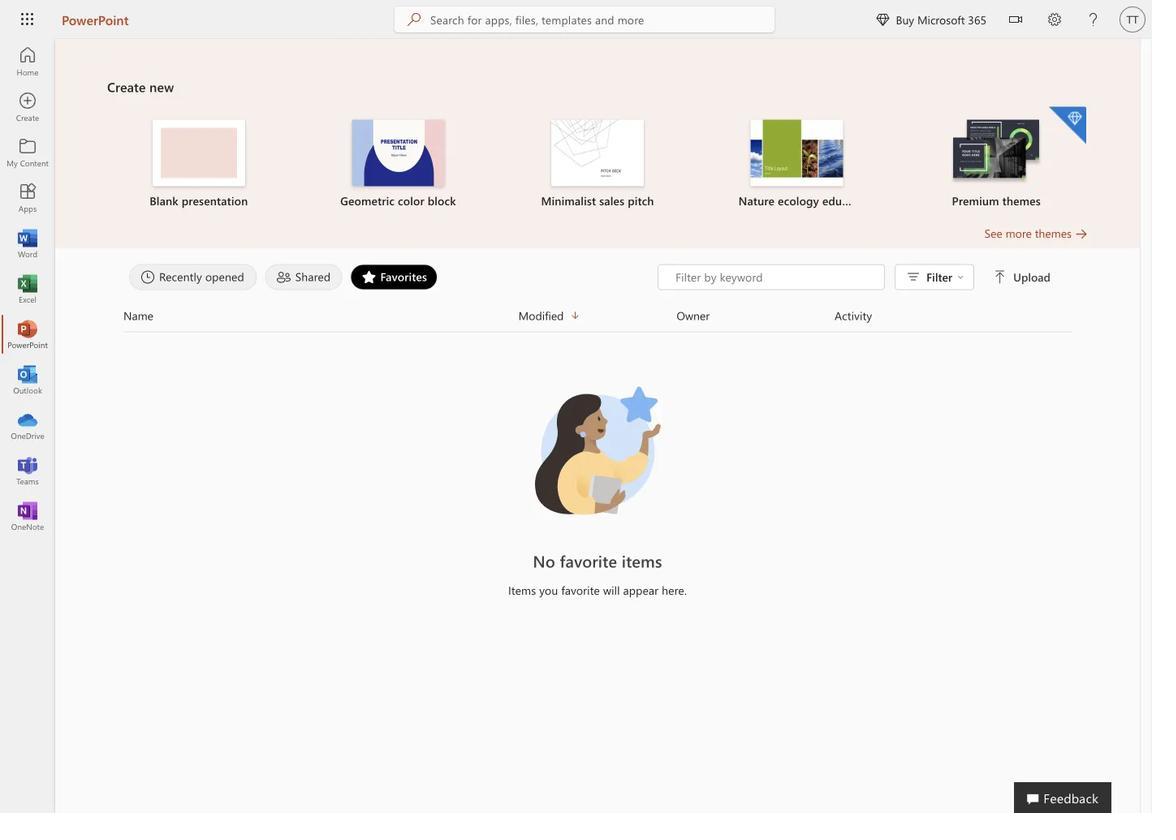 Task type: vqa. For each thing, say whether or not it's contained in the screenshot.
Name 6.5 Using the Agent_ Agent Training Data - Part 2 'CELL'
no



Task type: describe. For each thing, give the bounding box(es) containing it.
premium
[[952, 193, 999, 208]]

minimalist sales pitch
[[541, 193, 654, 208]]

appear
[[623, 583, 659, 598]]

my content image
[[19, 145, 36, 161]]

powerpoint image
[[19, 326, 36, 343]]

no favorite items status
[[361, 550, 835, 573]]

filter 
[[927, 270, 964, 285]]

365
[[968, 12, 987, 27]]

premium themes image
[[950, 120, 1043, 185]]

owner button
[[677, 307, 835, 325]]

name button
[[123, 307, 519, 325]]

color
[[398, 193, 425, 208]]

activity
[[835, 308, 872, 323]]

home image
[[19, 54, 36, 70]]

recently
[[159, 269, 202, 284]]

premium themes element
[[907, 107, 1087, 209]]

shared tab
[[261, 264, 346, 290]]

sales
[[599, 193, 625, 208]]

geometric
[[340, 193, 395, 208]]

presentation
[[182, 193, 248, 208]]

no favorite items
[[533, 551, 662, 572]]

1 vertical spatial favorite
[[561, 583, 600, 598]]

items
[[622, 551, 662, 572]]

feedback
[[1044, 789, 1099, 807]]

blank
[[150, 193, 178, 208]]

new
[[149, 78, 174, 95]]

word image
[[19, 235, 36, 252]]

no
[[533, 551, 555, 572]]

teams image
[[19, 463, 36, 479]]

 button
[[996, 0, 1035, 42]]

see
[[985, 226, 1003, 241]]

premium templates diamond image
[[1049, 107, 1087, 144]]

outlook image
[[19, 372, 36, 388]]

row inside no favorite items "main content"
[[123, 307, 1072, 333]]

see more themes button
[[985, 225, 1088, 242]]

shared
[[295, 269, 331, 284]]

create image
[[19, 99, 36, 115]]

nature ecology education photo presentation element
[[707, 120, 887, 209]]

themes inside see more themes button
[[1035, 226, 1072, 241]]

excel image
[[19, 281, 36, 297]]

pitch
[[628, 193, 654, 208]]


[[957, 274, 964, 281]]

themes inside premium themes element
[[1003, 193, 1041, 208]]

blank presentation
[[150, 193, 248, 208]]


[[994, 271, 1007, 284]]

shared element
[[265, 264, 342, 290]]

premium themes
[[952, 193, 1041, 208]]

minimalist
[[541, 193, 596, 208]]

onenote image
[[19, 508, 36, 525]]

you
[[539, 583, 558, 598]]

favorites tab
[[346, 264, 442, 290]]



Task type: locate. For each thing, give the bounding box(es) containing it.
list containing blank presentation
[[107, 105, 1088, 225]]

none search field inside powerpoint "banner"
[[395, 6, 775, 32]]

will
[[603, 583, 620, 598]]

upload
[[1014, 270, 1051, 285]]

minimalist sales pitch image
[[551, 120, 644, 186]]

row
[[123, 307, 1072, 333]]

tab list containing recently opened
[[125, 264, 658, 290]]

tt button
[[1113, 0, 1152, 39]]

tab list inside no favorite items "main content"
[[125, 264, 658, 290]]

None search field
[[395, 6, 775, 32]]

opened
[[205, 269, 244, 284]]

empty state icon image
[[525, 378, 671, 524]]

recently opened element
[[129, 264, 257, 290]]

 upload
[[994, 270, 1051, 285]]

list
[[107, 105, 1088, 225]]

status containing filter
[[658, 264, 1054, 290]]

owner
[[677, 308, 710, 323]]

Filter by keyword text field
[[674, 269, 876, 285]]

recently opened tab
[[125, 264, 261, 290]]

create
[[107, 78, 146, 95]]

here.
[[662, 583, 687, 598]]

minimalist sales pitch element
[[508, 120, 688, 209]]


[[877, 13, 890, 26]]

favorite up the items you favorite will appear here.
[[560, 551, 617, 572]]

favorites
[[380, 269, 427, 284]]

no favorite items main content
[[55, 39, 1140, 615]]

favorite left will on the right bottom of page
[[561, 583, 600, 598]]

feedback button
[[1014, 783, 1112, 814]]

0 vertical spatial favorite
[[560, 551, 617, 572]]

nature ecology education photo presentation image
[[751, 120, 843, 186]]

powerpoint banner
[[0, 0, 1152, 42]]

name
[[123, 308, 153, 323]]

geometric color block
[[340, 193, 456, 208]]

modified button
[[519, 307, 677, 325]]

modified
[[519, 308, 564, 323]]

apps image
[[19, 190, 36, 206]]

Search box. Suggestions appear as you type. search field
[[430, 6, 775, 32]]

recently opened
[[159, 269, 244, 284]]

geometric color block image
[[352, 120, 445, 186]]

navigation
[[0, 39, 55, 539]]

filter
[[927, 270, 953, 285]]

tt
[[1127, 13, 1139, 26]]

microsoft
[[918, 12, 965, 27]]


[[1009, 13, 1022, 26]]

themes
[[1003, 193, 1041, 208], [1035, 226, 1072, 241]]

row containing name
[[123, 307, 1072, 333]]

blank presentation element
[[109, 120, 289, 209]]

favorite
[[560, 551, 617, 572], [561, 583, 600, 598]]

block
[[428, 193, 456, 208]]

list inside no favorite items "main content"
[[107, 105, 1088, 225]]

tab list
[[125, 264, 658, 290]]

favorites element
[[350, 264, 438, 290]]

1 vertical spatial themes
[[1035, 226, 1072, 241]]

create new
[[107, 78, 174, 95]]

buy
[[896, 12, 914, 27]]

status
[[658, 264, 1054, 290]]

items
[[508, 583, 536, 598]]

themes right more
[[1035, 226, 1072, 241]]

more
[[1006, 226, 1032, 241]]

items you favorite will appear here. status
[[361, 583, 835, 599]]

onedrive image
[[19, 417, 36, 434]]

items you favorite will appear here.
[[508, 583, 687, 598]]

activity, column 4 of 4 column header
[[835, 307, 1072, 325]]

themes up more
[[1003, 193, 1041, 208]]

powerpoint
[[62, 11, 129, 28]]

 buy microsoft 365
[[877, 12, 987, 27]]

see more themes
[[985, 226, 1072, 241]]

geometric color block element
[[308, 120, 488, 209]]

0 vertical spatial themes
[[1003, 193, 1041, 208]]



